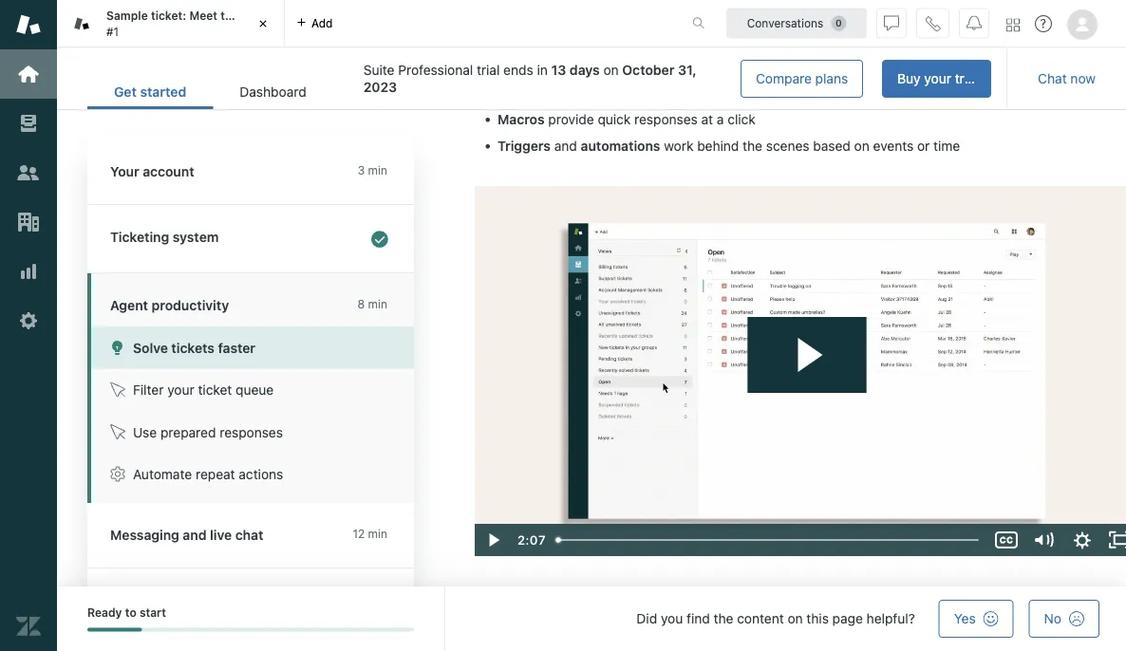 Task type: locate. For each thing, give the bounding box(es) containing it.
messaging and live chat
[[110, 528, 264, 543]]

zendesk image
[[16, 615, 41, 639]]

ticketing
[[110, 229, 169, 245]]

you
[[661, 611, 683, 627]]

trial left ends
[[477, 62, 500, 78]]

3 min from the top
[[368, 528, 388, 541]]

yes
[[954, 611, 976, 627]]

0 horizontal spatial and
[[183, 528, 207, 543]]

1 vertical spatial your
[[167, 382, 194, 398]]

customers image
[[16, 161, 41, 185]]

min for agent productivity
[[368, 298, 388, 311]]

0 vertical spatial ticket
[[242, 9, 274, 22]]

1 vertical spatial and
[[183, 528, 207, 543]]

provide
[[548, 111, 594, 127]]

macros
[[498, 111, 545, 127]]

your for buy
[[925, 71, 952, 86]]

trial for your
[[955, 71, 978, 86]]

your inside section
[[925, 71, 952, 86]]

and for triggers
[[555, 138, 577, 154]]

0 vertical spatial your
[[925, 71, 952, 86]]

use prepared responses button
[[91, 411, 414, 454]]

on right based
[[855, 138, 870, 154]]

and for messaging
[[183, 528, 207, 543]]

the down click
[[743, 138, 763, 154]]

min right 3
[[368, 164, 388, 177]]

2 horizontal spatial on
[[855, 138, 870, 154]]

and
[[555, 138, 577, 154], [183, 528, 207, 543]]

work
[[664, 138, 694, 154]]

min right 8 at the left top of the page
[[368, 298, 388, 311]]

buy your trial button
[[883, 60, 992, 98]]

days
[[570, 62, 600, 78]]

use prepared responses
[[133, 425, 283, 440]]

progress bar image
[[87, 628, 142, 632]]

filter
[[133, 382, 164, 398]]

button displays agent's chat status as invisible. image
[[884, 16, 900, 31]]

2 vertical spatial on
[[788, 611, 803, 627]]

region
[[475, 8, 1127, 556]]

trial inside buy your trial button
[[955, 71, 978, 86]]

1 horizontal spatial your
[[925, 71, 952, 86]]

conversations button
[[727, 8, 867, 38]]

on left this
[[788, 611, 803, 627]]

your
[[925, 71, 952, 86], [167, 382, 194, 398]]

0 horizontal spatial trial
[[477, 62, 500, 78]]

get started image
[[16, 62, 41, 86]]

0 horizontal spatial on
[[604, 62, 619, 78]]

main element
[[0, 0, 57, 652]]

page
[[833, 611, 863, 627]]

use
[[133, 425, 157, 440]]

2 vertical spatial min
[[368, 528, 388, 541]]

region containing macros
[[475, 8, 1127, 556]]

1 min from the top
[[368, 164, 388, 177]]

actions
[[239, 467, 283, 483]]

and left live
[[183, 528, 207, 543]]

ticket:
[[151, 9, 186, 22]]

sample ticket: meet the ticket #1
[[106, 9, 274, 38]]

responses inside button
[[220, 425, 283, 440]]

on
[[604, 62, 619, 78], [855, 138, 870, 154], [788, 611, 803, 627]]

the inside sample ticket: meet the ticket #1
[[221, 9, 239, 22]]

compare
[[756, 71, 812, 86]]

your right filter
[[167, 382, 194, 398]]

2 vertical spatial the
[[714, 611, 734, 627]]

notifications image
[[967, 16, 982, 31]]

0 horizontal spatial the
[[221, 9, 239, 22]]

footer
[[57, 587, 1127, 652]]

1 vertical spatial responses
[[220, 425, 283, 440]]

solve tickets faster button
[[91, 327, 414, 369]]

video thumbnail image
[[475, 186, 1127, 556], [475, 186, 1127, 556]]

views image
[[16, 111, 41, 136]]

start
[[140, 607, 166, 620]]

triggers and automations work behind the scenes based on events or time
[[498, 138, 961, 154]]

1 vertical spatial on
[[855, 138, 870, 154]]

0 horizontal spatial ticket
[[198, 382, 232, 398]]

ticketing system
[[110, 229, 219, 245]]

tab list
[[87, 74, 333, 109]]

responses inside region
[[635, 111, 698, 127]]

ticket right meet
[[242, 9, 274, 22]]

at
[[702, 111, 714, 127]]

and down provide
[[555, 138, 577, 154]]

your right buy
[[925, 71, 952, 86]]

0 vertical spatial the
[[221, 9, 239, 22]]

0 vertical spatial min
[[368, 164, 388, 177]]

1 vertical spatial the
[[743, 138, 763, 154]]

min right 12
[[368, 528, 388, 541]]

2 min from the top
[[368, 298, 388, 311]]

1 vertical spatial min
[[368, 298, 388, 311]]

footer containing did you find the content on this page helpful?
[[57, 587, 1127, 652]]

3 min
[[358, 164, 388, 177]]

min
[[368, 164, 388, 177], [368, 298, 388, 311], [368, 528, 388, 541]]

the right meet
[[221, 9, 239, 22]]

reporting image
[[16, 259, 41, 284]]

your for filter
[[167, 382, 194, 398]]

automate
[[133, 467, 192, 483]]

min inside your account heading
[[368, 164, 388, 177]]

section
[[348, 60, 992, 98]]

sample
[[106, 9, 148, 22]]

ticketing system button
[[87, 205, 410, 273]]

0 vertical spatial on
[[604, 62, 619, 78]]

agent
[[110, 298, 148, 313]]

dashboard
[[240, 84, 307, 100]]

your account heading
[[87, 140, 414, 205]]

tickets
[[171, 340, 215, 356]]

ticket left the queue
[[198, 382, 232, 398]]

8
[[358, 298, 365, 311]]

your
[[110, 164, 139, 180]]

or
[[918, 138, 930, 154]]

professional
[[398, 62, 473, 78]]

zendesk support image
[[16, 12, 41, 37]]

1 horizontal spatial responses
[[635, 111, 698, 127]]

1 horizontal spatial on
[[788, 611, 803, 627]]

behind
[[697, 138, 739, 154]]

1 horizontal spatial the
[[714, 611, 734, 627]]

0 vertical spatial responses
[[635, 111, 698, 127]]

0 horizontal spatial responses
[[220, 425, 283, 440]]

0 horizontal spatial your
[[167, 382, 194, 398]]

responses up the work
[[635, 111, 698, 127]]

#1
[[106, 25, 119, 38]]

1 horizontal spatial ticket
[[242, 9, 274, 22]]

ready
[[87, 607, 122, 620]]

the
[[221, 9, 239, 22], [743, 138, 763, 154], [714, 611, 734, 627]]

1 vertical spatial ticket
[[198, 382, 232, 398]]

faster
[[218, 340, 256, 356]]

ticket inside sample ticket: meet the ticket #1
[[242, 9, 274, 22]]

chat
[[1038, 71, 1067, 86]]

responses
[[635, 111, 698, 127], [220, 425, 283, 440]]

trial down notifications icon at the right of the page
[[955, 71, 978, 86]]

october
[[623, 62, 675, 78]]

buy your trial
[[898, 71, 978, 86]]

31,
[[678, 62, 697, 78]]

1 horizontal spatial and
[[555, 138, 577, 154]]

1 horizontal spatial trial
[[955, 71, 978, 86]]

get help image
[[1035, 15, 1052, 32]]

responses up automate repeat actions button
[[220, 425, 283, 440]]

tab containing sample ticket: meet the ticket
[[57, 0, 285, 47]]

on right the days
[[604, 62, 619, 78]]

tabs tab list
[[57, 0, 673, 47]]

0 vertical spatial and
[[555, 138, 577, 154]]

ticket
[[242, 9, 274, 22], [198, 382, 232, 398]]

a
[[717, 111, 724, 127]]

the right find
[[714, 611, 734, 627]]

account
[[143, 164, 194, 180]]

no button
[[1029, 600, 1100, 638]]

repeat
[[196, 467, 235, 483]]

tab
[[57, 0, 285, 47]]

automate repeat actions button
[[91, 454, 414, 496]]



Task type: describe. For each thing, give the bounding box(es) containing it.
the for content
[[714, 611, 734, 627]]

admin image
[[16, 309, 41, 333]]

based
[[813, 138, 851, 154]]

find
[[687, 611, 710, 627]]

suite
[[364, 62, 395, 78]]

dashboard tab
[[213, 74, 333, 109]]

quick
[[598, 111, 631, 127]]

did
[[637, 611, 658, 627]]

system
[[173, 229, 219, 245]]

content
[[737, 611, 784, 627]]

october 31, 2023
[[364, 62, 697, 95]]

live
[[210, 528, 232, 543]]

tab list containing get started
[[87, 74, 333, 109]]

helpful?
[[867, 611, 915, 627]]

add button
[[285, 0, 344, 47]]

ticket inside button
[[198, 382, 232, 398]]

on inside region
[[855, 138, 870, 154]]

12 min
[[353, 528, 388, 541]]

no
[[1045, 611, 1062, 627]]

add
[[312, 17, 333, 30]]

agent productivity
[[110, 298, 229, 313]]

video element
[[475, 186, 1127, 556]]

in
[[537, 62, 548, 78]]

suite professional trial ends in 13 days on
[[364, 62, 623, 78]]

time
[[934, 138, 961, 154]]

2023
[[364, 79, 397, 95]]

solve
[[133, 340, 168, 356]]

this
[[807, 611, 829, 627]]

ready to start
[[87, 607, 166, 620]]

macros provide quick responses at a click
[[498, 111, 756, 127]]

now
[[1071, 71, 1096, 86]]

started
[[140, 84, 186, 100]]

triggers
[[498, 138, 551, 154]]

zendesk products image
[[1007, 19, 1020, 32]]

filter your ticket queue button
[[91, 369, 414, 411]]

did you find the content on this page helpful?
[[637, 611, 915, 627]]

13
[[552, 62, 566, 78]]

ends
[[504, 62, 534, 78]]

automate repeat actions
[[133, 467, 283, 483]]

automations
[[581, 138, 661, 154]]

click
[[728, 111, 756, 127]]

scenes
[[766, 138, 810, 154]]

get started
[[114, 84, 186, 100]]

conversations
[[747, 17, 824, 30]]

prepared
[[161, 425, 216, 440]]

compare plans
[[756, 71, 848, 86]]

solve tickets faster
[[133, 340, 256, 356]]

plans
[[816, 71, 848, 86]]

the for ticket
[[221, 9, 239, 22]]

yes button
[[939, 600, 1014, 638]]

queue
[[236, 382, 274, 398]]

2 horizontal spatial the
[[743, 138, 763, 154]]

October 31, 2023 text field
[[364, 62, 697, 95]]

your account
[[110, 164, 194, 180]]

8 min
[[358, 298, 388, 311]]

close image
[[254, 14, 273, 33]]

section containing suite professional trial ends in
[[348, 60, 992, 98]]

12
[[353, 528, 365, 541]]

compare plans button
[[741, 60, 864, 98]]

min for your account
[[368, 164, 388, 177]]

buy
[[898, 71, 921, 86]]

events
[[874, 138, 914, 154]]

progress-bar progress bar
[[87, 628, 414, 632]]

productivity
[[152, 298, 229, 313]]

messaging
[[110, 528, 179, 543]]

chat now
[[1038, 71, 1096, 86]]

3
[[358, 164, 365, 177]]

to
[[125, 607, 137, 620]]

chat now button
[[1023, 60, 1111, 98]]

get
[[114, 84, 137, 100]]

chat
[[235, 528, 264, 543]]

organizations image
[[16, 210, 41, 235]]

min for messaging and live chat
[[368, 528, 388, 541]]

trial for professional
[[477, 62, 500, 78]]

meet
[[189, 9, 218, 22]]

on inside section
[[604, 62, 619, 78]]



Task type: vqa. For each thing, say whether or not it's contained in the screenshot.
3rd min from the bottom
yes



